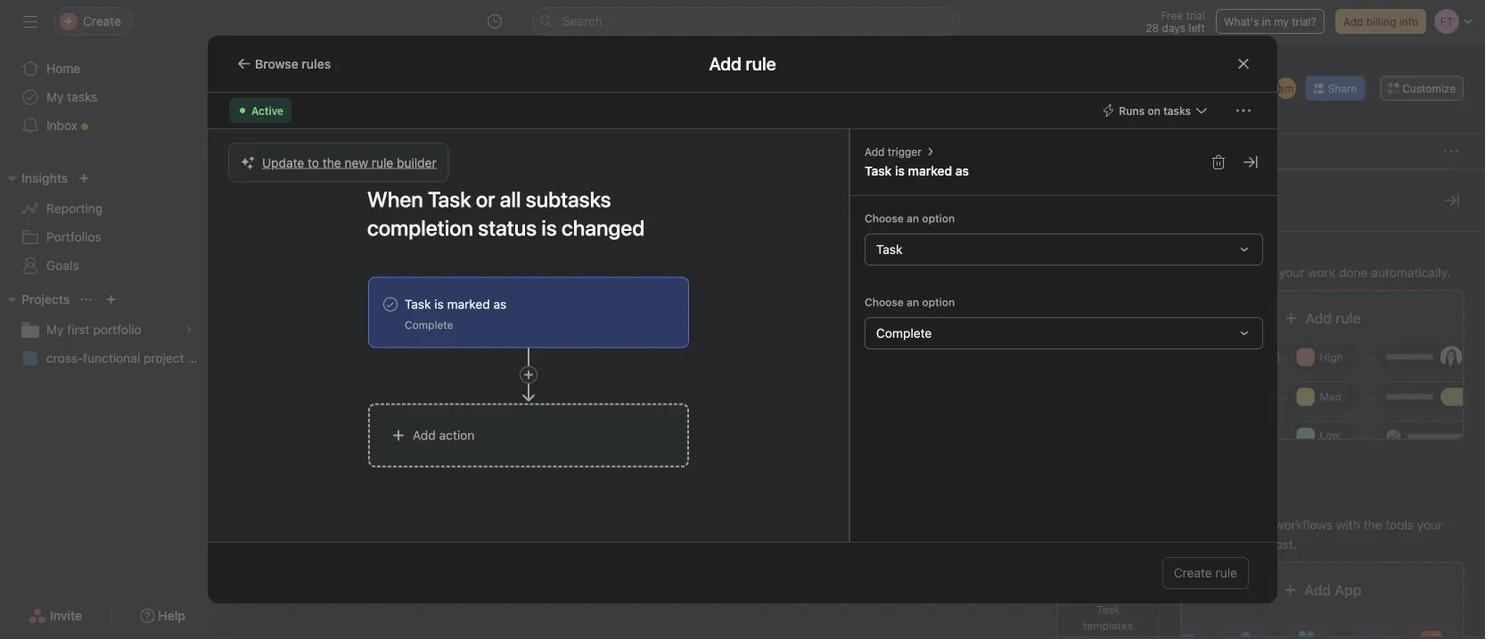 Task type: locate. For each thing, give the bounding box(es) containing it.
rule right new
[[372, 155, 393, 170]]

1 vertical spatial to
[[1242, 265, 1254, 280]]

1 vertical spatial as
[[494, 297, 507, 312]]

to right update
[[308, 155, 319, 170]]

timeline
[[580, 241, 625, 256]]

your
[[1279, 265, 1305, 280], [1418, 518, 1443, 532]]

my for my tasks
[[46, 90, 64, 104]]

0 vertical spatial an
[[907, 212, 919, 225]]

1 horizontal spatial with
[[1337, 518, 1361, 532]]

free trial 28 days left
[[1146, 9, 1206, 34]]

0 horizontal spatial your
[[1279, 265, 1305, 280]]

complete
[[405, 319, 453, 331], [877, 326, 932, 341]]

my inside my first portfolio link
[[46, 322, 64, 337]]

1 horizontal spatial share
[[1328, 82, 1357, 95]]

2 choose an option from the top
[[865, 296, 955, 309]]

project left "brief"
[[304, 241, 345, 256]]

functional
[[83, 351, 140, 366]]

1 vertical spatial an
[[907, 296, 919, 309]]

tasks
[[67, 90, 98, 104], [1164, 104, 1191, 117]]

0 horizontal spatial share
[[543, 241, 576, 256]]

rules
[[1095, 342, 1122, 354]]

tasks right on
[[1164, 104, 1191, 117]]

med
[[1320, 391, 1342, 403]]

high
[[529, 272, 552, 284], [1320, 351, 1344, 364]]

update to the new rule builder
[[262, 155, 437, 170]]

customize button
[[1381, 76, 1464, 101]]

draft
[[272, 241, 301, 256]]

0 vertical spatial task is marked as
[[865, 164, 969, 178]]

your right get
[[1279, 265, 1305, 280]]

2
[[1090, 254, 1096, 267]]

choose an option
[[865, 212, 955, 225], [865, 296, 955, 309]]

0 horizontal spatial project
[[144, 351, 184, 366]]

None text field
[[289, 60, 528, 92]]

projects
[[21, 292, 70, 307]]

my
[[46, 90, 64, 104], [46, 322, 64, 337]]

1 vertical spatial high
[[1320, 351, 1344, 364]]

1 vertical spatial the
[[1364, 518, 1383, 532]]

my first portfolio
[[46, 322, 142, 337]]

my inside my tasks link
[[46, 90, 64, 104]]

2 my from the top
[[46, 322, 64, 337]]

1 option from the top
[[922, 212, 955, 225]]

share right em
[[1328, 82, 1357, 95]]

team
[[1181, 537, 1209, 552]]

with right timeline
[[628, 241, 652, 256]]

1 horizontal spatial customize
[[1403, 82, 1456, 95]]

is
[[895, 164, 905, 178], [435, 297, 444, 312]]

1 vertical spatial my
[[46, 322, 64, 337]]

add task
[[258, 145, 302, 158], [884, 243, 936, 258], [613, 350, 664, 365], [341, 468, 393, 482]]

add
[[1344, 15, 1364, 28], [258, 145, 278, 158], [865, 145, 885, 158], [1077, 192, 1104, 209], [884, 243, 907, 258], [1181, 265, 1204, 280], [1306, 310, 1332, 327], [613, 350, 636, 365], [413, 428, 436, 443], [341, 468, 365, 482], [1305, 582, 1332, 599]]

0 vertical spatial as
[[956, 164, 969, 178]]

goals
[[46, 258, 79, 273]]

1 vertical spatial is
[[435, 297, 444, 312]]

0 horizontal spatial complete
[[405, 319, 453, 331]]

add trigger
[[865, 145, 922, 158]]

1 horizontal spatial tasks
[[1164, 104, 1191, 117]]

cross-
[[46, 351, 83, 366]]

task
[[281, 145, 302, 158], [910, 243, 936, 258], [639, 350, 664, 365], [368, 468, 393, 482]]

0 horizontal spatial with
[[628, 241, 652, 256]]

project left the plan
[[144, 351, 184, 366]]

1 vertical spatial task is marked as
[[405, 297, 507, 312]]

1 horizontal spatial as
[[956, 164, 969, 178]]

doing
[[507, 192, 545, 209]]

0 vertical spatial customize
[[1403, 82, 1456, 95]]

with
[[628, 241, 652, 256], [1337, 518, 1361, 532]]

1 horizontal spatial add task image
[[979, 194, 993, 208]]

trigger
[[888, 145, 922, 158]]

1 horizontal spatial high
[[1320, 351, 1344, 364]]

1 horizontal spatial to
[[1242, 265, 1254, 280]]

the left new
[[323, 155, 341, 170]]

portfolio
[[93, 322, 142, 337]]

1 like. you liked this task image
[[688, 303, 699, 314]]

what's
[[1224, 15, 1260, 28]]

with right workflows
[[1337, 518, 1361, 532]]

0 vertical spatial choose an option
[[865, 212, 955, 225]]

on
[[1148, 104, 1161, 117]]

0 vertical spatial share
[[1328, 82, 1357, 95]]

task is marked as
[[865, 164, 969, 178], [405, 297, 507, 312]]

0 vertical spatial choose
[[865, 212, 904, 225]]

reporting
[[46, 201, 103, 216]]

1 add task image from the left
[[437, 194, 451, 208]]

task inside popup button
[[877, 242, 903, 257]]

tasks down home
[[67, 90, 98, 104]]

1 vertical spatial marked
[[447, 297, 490, 312]]

rule down uses
[[1216, 566, 1238, 581]]

1 vertical spatial your
[[1418, 518, 1443, 532]]

workflows
[[1275, 518, 1333, 532]]

the down integrated
[[1243, 537, 1262, 552]]

my
[[1274, 15, 1289, 28]]

on
[[574, 272, 588, 284]]

1 vertical spatial with
[[1337, 518, 1361, 532]]

build
[[1181, 518, 1209, 532]]

0 horizontal spatial high
[[529, 272, 552, 284]]

search button
[[532, 7, 960, 36]]

close this dialog image
[[1237, 57, 1251, 71]]

the left tools
[[1364, 518, 1383, 532]]

rule down done
[[1336, 310, 1361, 327]]

marked
[[908, 164, 953, 178], [447, 297, 490, 312]]

a
[[1207, 265, 1214, 280]]

plan
[[188, 351, 212, 366]]

add app button
[[1181, 562, 1465, 639]]

1 horizontal spatial project
[[304, 241, 345, 256]]

1 choose an option from the top
[[865, 212, 955, 225]]

0 vertical spatial the
[[323, 155, 341, 170]]

overview
[[253, 112, 308, 127]]

1 an from the top
[[907, 212, 919, 225]]

rule
[[372, 155, 393, 170], [1217, 265, 1239, 280], [1336, 310, 1361, 327], [1216, 566, 1238, 581]]

add trigger button
[[865, 144, 922, 160]]

option
[[922, 212, 955, 225], [922, 296, 955, 309]]

0 horizontal spatial is
[[435, 297, 444, 312]]

0 horizontal spatial tasks
[[67, 90, 98, 104]]

an for task
[[907, 212, 919, 225]]

my up inbox on the left top of the page
[[46, 90, 64, 104]]

2 an from the top
[[907, 296, 919, 309]]

reporting link
[[11, 194, 203, 223]]

integrated
[[1213, 518, 1272, 532]]

1 vertical spatial choose
[[865, 296, 904, 309]]

fields
[[1099, 254, 1127, 267]]

choose
[[865, 212, 904, 225], [865, 296, 904, 309]]

1 horizontal spatial your
[[1418, 518, 1443, 532]]

customize
[[1403, 82, 1456, 95], [1181, 190, 1266, 211]]

get
[[1257, 265, 1276, 280]]

rule right "a"
[[1217, 265, 1239, 280]]

0 horizontal spatial task is marked as
[[405, 297, 507, 312]]

1 vertical spatial option
[[922, 296, 955, 309]]

0 vertical spatial option
[[922, 212, 955, 225]]

projects button
[[0, 289, 70, 310]]

0 vertical spatial with
[[628, 241, 652, 256]]

add task image
[[437, 194, 451, 208], [979, 194, 993, 208]]

0 vertical spatial my
[[46, 90, 64, 104]]

your inside build integrated workflows with the tools your team uses the most.
[[1418, 518, 1443, 532]]

your right tools
[[1418, 518, 1443, 532]]

hide sidebar image
[[23, 14, 37, 29]]

add section button
[[1049, 185, 1163, 217]]

0 horizontal spatial the
[[323, 155, 341, 170]]

close details image
[[1446, 194, 1460, 208]]

0 horizontal spatial customize
[[1181, 190, 1266, 211]]

global element
[[0, 44, 214, 151]]

remove trigger image
[[655, 297, 669, 312]]

1 vertical spatial choose an option
[[865, 296, 955, 309]]

app
[[1335, 582, 1362, 599]]

1 choose from the top
[[865, 212, 904, 225]]

dependencies image
[[522, 238, 536, 252]]

1 horizontal spatial complete
[[877, 326, 932, 341]]

0 horizontal spatial as
[[494, 297, 507, 312]]

close side pane image
[[1244, 155, 1258, 169]]

0 horizontal spatial marked
[[447, 297, 490, 312]]

days
[[1162, 21, 1186, 34]]

1 horizontal spatial marked
[[908, 164, 953, 178]]

2 choose from the top
[[865, 296, 904, 309]]

28
[[1146, 21, 1159, 34]]

0 vertical spatial is
[[895, 164, 905, 178]]

create
[[1174, 566, 1213, 581]]

high down dependencies icon on the top left of the page
[[529, 272, 552, 284]]

my first portfolio link
[[11, 316, 203, 344]]

add rule
[[709, 53, 776, 74]]

task
[[865, 164, 892, 178], [877, 242, 903, 257], [405, 297, 431, 312], [1097, 604, 1120, 616]]

my tasks link
[[11, 83, 203, 111]]

share
[[1328, 82, 1357, 95], [543, 241, 576, 256]]

0 vertical spatial project
[[304, 241, 345, 256]]

the
[[323, 155, 341, 170], [1364, 518, 1383, 532], [1243, 537, 1262, 552]]

1 my from the top
[[46, 90, 64, 104]]

to left get
[[1242, 265, 1254, 280]]

1 vertical spatial customize
[[1181, 190, 1266, 211]]

inbox link
[[11, 111, 203, 140]]

search
[[563, 14, 603, 29]]

projects element
[[0, 284, 214, 376]]

Add a name for this rule text field
[[356, 179, 689, 248]]

customize down info
[[1403, 82, 1456, 95]]

customize down trash item icon
[[1181, 190, 1266, 211]]

share inside button
[[1328, 82, 1357, 95]]

as
[[956, 164, 969, 178], [494, 297, 507, 312]]

share right dependencies icon on the top left of the page
[[543, 241, 576, 256]]

1 horizontal spatial the
[[1243, 537, 1262, 552]]

0 horizontal spatial to
[[308, 155, 319, 170]]

insights
[[21, 171, 68, 185]]

1 vertical spatial project
[[144, 351, 184, 366]]

1 horizontal spatial is
[[895, 164, 905, 178]]

1 vertical spatial share
[[543, 241, 576, 256]]

2 fields
[[1090, 254, 1127, 267]]

2 option from the top
[[922, 296, 955, 309]]

insights button
[[0, 168, 68, 189]]

my left first
[[46, 322, 64, 337]]

high up "med"
[[1320, 351, 1344, 364]]

0 horizontal spatial add task image
[[437, 194, 451, 208]]



Task type: vqa. For each thing, say whether or not it's contained in the screenshot.
the Help & getting started dropdown button
no



Task type: describe. For each thing, give the bounding box(es) containing it.
browse rules button
[[229, 51, 339, 76]]

ft
[[1262, 82, 1275, 95]]

share button
[[1306, 76, 1365, 101]]

0 vertical spatial high
[[529, 272, 552, 284]]

2 vertical spatial the
[[1243, 537, 1262, 552]]

new
[[345, 155, 368, 170]]

runs
[[1119, 104, 1145, 117]]

runs on tasks button
[[1094, 98, 1217, 123]]

down arrow image
[[523, 348, 535, 402]]

automatically.
[[1372, 265, 1451, 280]]

on track
[[574, 272, 617, 284]]

active button
[[229, 98, 292, 123]]

templates
[[1083, 620, 1133, 632]]

add action
[[413, 428, 475, 443]]

uses
[[1213, 537, 1240, 552]]

0 vertical spatial marked
[[908, 164, 953, 178]]

option for task
[[922, 212, 955, 225]]

runs on tasks
[[1119, 104, 1191, 117]]

cross-functional project plan link
[[11, 344, 212, 373]]

active
[[251, 104, 284, 117]]

work
[[1308, 265, 1336, 280]]

add app
[[1305, 582, 1362, 599]]

insights element
[[0, 162, 214, 284]]

trash item image
[[1212, 155, 1226, 169]]

trial
[[1186, 9, 1206, 21]]

teammates
[[656, 241, 720, 256]]

choose for task
[[865, 212, 904, 225]]

trial?
[[1292, 15, 1317, 28]]

info
[[1400, 15, 1419, 28]]

create rule button
[[1163, 557, 1249, 589]]

left
[[1189, 21, 1206, 34]]

share for share timeline with teammates
[[543, 241, 576, 256]]

home
[[46, 61, 80, 76]]

complete button
[[865, 317, 1264, 350]]

board image
[[246, 65, 268, 86]]

tasks inside global element
[[67, 90, 98, 104]]

in
[[1263, 15, 1271, 28]]

tools
[[1386, 518, 1414, 532]]

task templates
[[1083, 604, 1133, 632]]

section
[[1107, 192, 1156, 209]]

rule inside button
[[1216, 566, 1238, 581]]

low
[[1320, 429, 1340, 441]]

option for complete
[[922, 296, 955, 309]]

complete inside popup button
[[877, 326, 932, 341]]

choose an option for task
[[865, 212, 955, 225]]

task inside task templates
[[1097, 604, 1120, 616]]

choose an option for complete
[[865, 296, 955, 309]]

builder
[[397, 155, 437, 170]]

share timeline with teammates
[[543, 241, 720, 256]]

add billing info
[[1344, 15, 1419, 28]]

share for share
[[1328, 82, 1357, 95]]

draft project brief
[[272, 241, 375, 256]]

2 horizontal spatial the
[[1364, 518, 1383, 532]]

1 horizontal spatial task is marked as
[[865, 164, 969, 178]]

em
[[1279, 82, 1294, 95]]

add another trigger image
[[523, 370, 534, 380]]

update to the new rule builder button
[[262, 155, 437, 170]]

build integrated workflows with the tools your team uses the most.
[[1181, 518, 1443, 552]]

invite
[[50, 609, 82, 623]]

goals link
[[11, 251, 203, 280]]

action
[[439, 428, 475, 443]]

with inside build integrated workflows with the tools your team uses the most.
[[1337, 518, 1361, 532]]

add rule
[[1306, 310, 1361, 327]]

portfolios link
[[11, 223, 203, 251]]

home link
[[11, 54, 203, 83]]

update
[[262, 155, 304, 170]]

brief
[[348, 241, 375, 256]]

add billing info button
[[1336, 9, 1427, 34]]

search list box
[[532, 7, 960, 36]]

my for my first portfolio
[[46, 322, 64, 337]]

browse rules
[[255, 56, 331, 71]]

my tasks
[[46, 90, 98, 104]]

invite button
[[17, 600, 94, 632]]

2 add task image from the left
[[979, 194, 993, 208]]

0 vertical spatial your
[[1279, 265, 1305, 280]]

done
[[1339, 265, 1368, 280]]

track
[[591, 272, 617, 284]]

most.
[[1265, 537, 1297, 552]]

create rule
[[1174, 566, 1238, 581]]

choose for complete
[[865, 296, 904, 309]]

free
[[1161, 9, 1183, 21]]

tasks inside dropdown button
[[1164, 104, 1191, 117]]

what's in my trial? button
[[1216, 9, 1325, 34]]

billing
[[1367, 15, 1397, 28]]

customize inside 'dropdown button'
[[1403, 82, 1456, 95]]

add section
[[1077, 192, 1156, 209]]

task button
[[865, 234, 1264, 266]]

first
[[67, 322, 90, 337]]

what's in my trial?
[[1224, 15, 1317, 28]]

an for complete
[[907, 296, 919, 309]]

add a rule to get your work done automatically.
[[1181, 265, 1451, 280]]

overview link
[[239, 110, 308, 129]]

0 vertical spatial to
[[308, 155, 319, 170]]



